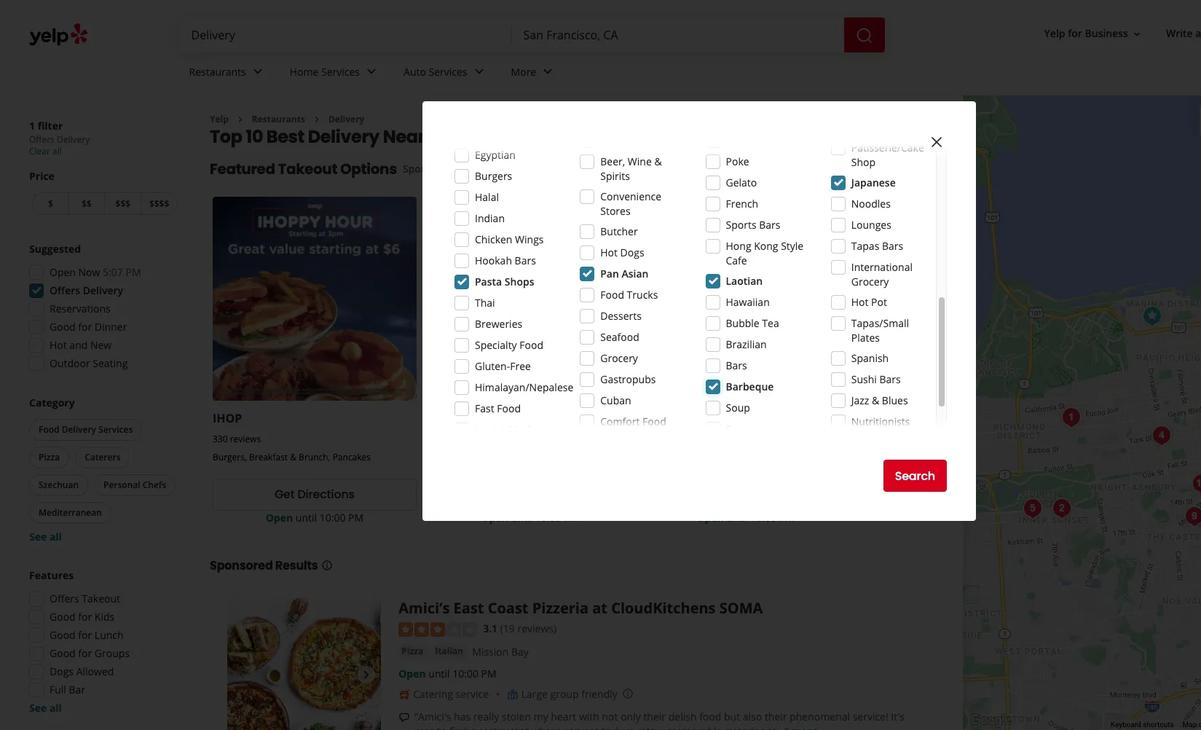 Task type: locate. For each thing, give the bounding box(es) containing it.
all for features
[[49, 701, 62, 715]]

0 vertical spatial yelp
[[1045, 27, 1066, 40]]

2 vertical spatial hot
[[50, 338, 67, 352]]

0 horizontal spatial pizza button
[[29, 447, 69, 469]]

10:00
[[320, 511, 346, 524], [535, 511, 561, 524], [751, 511, 777, 524], [453, 667, 479, 681]]

yelp for business
[[1045, 27, 1129, 40]]

2 good from the top
[[50, 610, 76, 624]]

& right 'jazz'
[[872, 393, 880, 407]]

pizzeria for bottom the amici's east coast pizzeria at cloudkitchens soma link
[[532, 598, 589, 618]]

0 vertical spatial soma
[[685, 410, 720, 426]]

16 chevron right v2 image for restaurants
[[235, 114, 246, 125]]

east left "markets"
[[472, 410, 497, 426]]

1 horizontal spatial &
[[655, 154, 662, 168]]

good down "offers takeout"
[[50, 610, 76, 624]]

hot left and
[[50, 338, 67, 352]]

hot inside group
[[50, 338, 67, 352]]

pm
[[126, 265, 141, 279], [348, 511, 364, 524], [564, 511, 579, 524], [779, 511, 795, 524], [481, 667, 497, 681]]

takeout down best at the left top of page
[[278, 159, 338, 180]]

see all down mediterranean button
[[29, 530, 62, 544]]

good
[[50, 320, 76, 334], [50, 610, 76, 624], [50, 628, 76, 642], [50, 646, 76, 660]]

1 horizontal spatial 24 chevron down v2 image
[[470, 63, 488, 80]]

and
[[69, 338, 88, 352]]

caterers
[[85, 451, 121, 463]]

yelp inside yelp for business button
[[1045, 27, 1066, 40]]

"amici's has really stolen my heart with not only their delish food but also their phenomenal service! it's rare to find a restaurant where servers truly curate a memorable experience…"
[[415, 710, 905, 730]]

tapas/small
[[852, 316, 909, 330]]

2 horizontal spatial services
[[429, 65, 467, 78]]

delivery up caterers
[[62, 423, 96, 436]]

0 horizontal spatial pizza
[[39, 451, 60, 463]]

pizzeria for the topmost the amici's east coast pizzeria at cloudkitchens soma link
[[535, 410, 580, 426]]

1 horizontal spatial a
[[659, 724, 664, 730]]

1 vertical spatial offers
[[50, 283, 80, 297]]

0 horizontal spatial takeout
[[82, 592, 120, 606]]

1 vertical spatial see all
[[29, 701, 62, 715]]

rare
[[415, 724, 435, 730]]

for down "offers takeout"
[[78, 610, 92, 624]]

egyptian
[[475, 148, 516, 162]]

plates
[[852, 331, 880, 345]]

for down good for lunch
[[78, 646, 92, 660]]

see
[[29, 530, 47, 544], [29, 701, 47, 715]]

their up experience…"
[[765, 710, 787, 724]]

pm inside taco bell open until 10:00 pm
[[779, 511, 795, 524]]

amici's east coast pizzeria at cloudkitchens soma link down the cuban
[[428, 410, 720, 426]]

kung food image
[[1148, 421, 1177, 450]]

takeout for offers
[[82, 592, 120, 606]]

for
[[1068, 27, 1083, 40], [78, 320, 92, 334], [78, 610, 92, 624], [78, 628, 92, 642], [78, 646, 92, 660]]

a right find
[[471, 724, 476, 730]]

bars for sushi bars
[[880, 372, 901, 386]]

pizzeria up the reviews)
[[532, 598, 589, 618]]

& inside ihop 330 reviews burgers, breakfast & brunch, pancakes
[[290, 451, 297, 464]]

0 vertical spatial east
[[472, 410, 497, 426]]

1 horizontal spatial chicken
[[726, 133, 764, 147]]

lounges
[[852, 218, 892, 232]]

restaurants link up yelp link
[[177, 52, 278, 95]]

24 chevron down v2 image left home
[[249, 63, 267, 80]]

offers for offers takeout
[[50, 592, 79, 606]]

0 vertical spatial offers
[[29, 133, 55, 146]]

24 chevron down v2 image right auto services
[[470, 63, 488, 80]]

laotian
[[726, 274, 763, 288]]

0 vertical spatial pizza button
[[29, 447, 69, 469]]

delivery up options
[[308, 125, 380, 149]]

services for auto services
[[429, 65, 467, 78]]

yelp left business
[[1045, 27, 1066, 40]]

east for the topmost the amici's east coast pizzeria at cloudkitchens soma link
[[472, 410, 497, 426]]

poke
[[726, 154, 750, 168]]

previous image
[[233, 666, 251, 684]]

with
[[579, 710, 600, 724]]

also
[[743, 710, 762, 724]]

all
[[52, 145, 62, 157], [49, 530, 62, 544], [49, 701, 62, 715]]

24 chevron down v2 image inside the restaurants link
[[249, 63, 267, 80]]

info icon image
[[622, 688, 634, 700], [622, 688, 634, 700]]

bars up blues
[[880, 372, 901, 386]]

bars down wings
[[515, 254, 536, 267]]

soup
[[726, 401, 750, 415]]

all inside 1 filter offers delivery clear all
[[52, 145, 62, 157]]

all down full
[[49, 701, 62, 715]]

delish
[[669, 710, 697, 724]]

wings
[[515, 232, 544, 246]]

cloudkitchens for the topmost the amici's east coast pizzeria at cloudkitchens soma link
[[599, 410, 682, 426]]

slideshow element
[[227, 598, 381, 730]]

takeout
[[278, 159, 338, 180], [82, 592, 120, 606]]

3.1 (19 reviews)
[[483, 621, 557, 635]]

memorable
[[667, 724, 722, 730]]

bell
[[674, 410, 696, 426]]

coast down himalayan/nepalese
[[500, 410, 532, 426]]

2 vertical spatial &
[[290, 451, 297, 464]]

0 vertical spatial grocery
[[852, 275, 889, 289]]

delivery down "filter"
[[57, 133, 90, 146]]

services for home services
[[321, 65, 360, 78]]

0 vertical spatial amici's east coast pizzeria at cloudkitchens soma link
[[428, 410, 720, 426]]

0 vertical spatial see all
[[29, 530, 62, 544]]

mediterranean
[[39, 506, 102, 519]]

1 vertical spatial see
[[29, 701, 47, 715]]

2 horizontal spatial 16 info v2 image
[[922, 134, 934, 145]]

0 vertical spatial restaurants
[[189, 65, 246, 78]]

1 horizontal spatial pizza
[[402, 645, 424, 657]]

cuban
[[601, 393, 632, 407]]

amici's east coast pizzeria at cloudkitchens soma link up the reviews)
[[399, 598, 763, 618]]

user actions element
[[1033, 20, 1202, 50]]

more
[[511, 65, 536, 78]]

shop inside "patisserie/cake shop"
[[852, 155, 876, 169]]

brazilian
[[726, 337, 767, 351]]

a right write
[[1196, 27, 1202, 40]]

amici's
[[428, 410, 469, 426], [399, 598, 450, 618]]

yelp for yelp for business
[[1045, 27, 1066, 40]]

0 vertical spatial cloudkitchens
[[599, 410, 682, 426]]

$$$$
[[149, 197, 169, 210]]

personal
[[103, 479, 140, 491]]

0 vertical spatial group
[[25, 242, 181, 375]]

24 chevron down v2 image inside "auto services" link
[[470, 63, 488, 80]]

saucy asian image
[[1181, 502, 1202, 531]]

1 horizontal spatial 16 chevron right v2 image
[[311, 114, 323, 125]]

1 vertical spatial cloudkitchens
[[611, 598, 716, 618]]

0 horizontal spatial &
[[290, 451, 297, 464]]

1 vertical spatial at
[[593, 598, 608, 618]]

ihop
[[213, 410, 242, 426]]

gluten-free
[[475, 359, 531, 373]]

0 horizontal spatial 16 info v2 image
[[321, 559, 333, 571]]

pizza button down 3.1 star rating image
[[399, 644, 427, 659]]

seating
[[93, 356, 128, 370]]

see all button for features
[[29, 701, 62, 715]]

1 vertical spatial pizzeria
[[532, 598, 589, 618]]

sponsored left results
[[210, 557, 273, 574]]

pizza button
[[29, 447, 69, 469], [399, 644, 427, 659]]

2 horizontal spatial hot
[[852, 295, 869, 309]]

1 vertical spatial restaurants link
[[252, 113, 305, 125]]

all right clear
[[52, 145, 62, 157]]

their up curate
[[644, 710, 666, 724]]

1 see all from the top
[[29, 530, 62, 544]]

good down the "good for kids"
[[50, 628, 76, 642]]

see all button
[[29, 530, 62, 544], [29, 701, 62, 715]]

0 vertical spatial 16 info v2 image
[[922, 134, 934, 145]]

full bar
[[50, 683, 85, 697]]

chicken wings
[[475, 232, 544, 246]]

0 horizontal spatial 16 chevron right v2 image
[[235, 114, 246, 125]]

2 vertical spatial all
[[49, 701, 62, 715]]

0 horizontal spatial yelp
[[210, 113, 229, 125]]

24 chevron down v2 image
[[249, 63, 267, 80], [470, 63, 488, 80], [539, 63, 557, 80]]

1 vertical spatial sponsored
[[210, 557, 273, 574]]

services inside home services link
[[321, 65, 360, 78]]

0 vertical spatial chicken
[[726, 133, 764, 147]]

food left bell
[[643, 415, 667, 428]]

amici's for the topmost the amici's east coast pizzeria at cloudkitchens soma link
[[428, 410, 469, 426]]

east for bottom the amici's east coast pizzeria at cloudkitchens soma link
[[454, 598, 484, 618]]

good for good for kids
[[50, 610, 76, 624]]

see for category
[[29, 530, 47, 544]]

cloudkitchens
[[599, 410, 682, 426], [611, 598, 716, 618]]

dogs up the 'asian'
[[621, 246, 645, 259]]

food down category
[[39, 423, 59, 436]]

close image
[[928, 133, 946, 151]]

0 horizontal spatial services
[[98, 423, 133, 436]]

see for features
[[29, 701, 47, 715]]

& right the wine
[[655, 154, 662, 168]]

1 vertical spatial grocery
[[601, 351, 638, 365]]

for for kids
[[78, 610, 92, 624]]

yelp
[[1045, 27, 1066, 40], [210, 113, 229, 125]]

pasta shops
[[475, 275, 534, 289]]

ramen
[[726, 422, 760, 436]]

delivery down open now 5:07 pm
[[83, 283, 123, 297]]

1 see all button from the top
[[29, 530, 62, 544]]

personal chefs button
[[94, 474, 176, 496]]

1 horizontal spatial services
[[321, 65, 360, 78]]

outdoor
[[50, 356, 90, 370]]

chicken up poke
[[726, 133, 764, 147]]

for inside button
[[1068, 27, 1083, 40]]

3.1 star rating image
[[399, 622, 477, 637]]

0 vertical spatial amici's
[[428, 410, 469, 426]]

coast up the (19
[[488, 598, 529, 618]]

yelp link
[[210, 113, 229, 125]]

pm inside group
[[126, 265, 141, 279]]

chicken for chicken wings
[[475, 232, 513, 246]]

more link
[[500, 52, 569, 95]]

1 see from the top
[[29, 530, 47, 544]]

1 vertical spatial takeout
[[82, 592, 120, 606]]

takeout up kids
[[82, 592, 120, 606]]

good up dogs allowed at the bottom left of the page
[[50, 646, 76, 660]]

outdoor seating
[[50, 356, 128, 370]]

0 vertical spatial pizzeria
[[535, 410, 580, 426]]

amici's east coast pizzeria at cloudkitchens soma down the cuban
[[428, 410, 720, 426]]

keyboard shortcuts
[[1111, 721, 1174, 729]]

search button
[[884, 460, 947, 492]]

0 horizontal spatial their
[[644, 710, 666, 724]]

pizza button up szechuan
[[29, 447, 69, 469]]

2 vertical spatial offers
[[50, 592, 79, 606]]

for up hot and new
[[78, 320, 92, 334]]

16 chevron right v2 image
[[235, 114, 246, 125], [311, 114, 323, 125]]

0 horizontal spatial sponsored
[[210, 557, 273, 574]]

good for lunch
[[50, 628, 124, 642]]

convenience stores
[[601, 189, 662, 218]]

1 horizontal spatial sponsored
[[403, 162, 455, 176]]

0 vertical spatial sponsored
[[403, 162, 455, 176]]

2 horizontal spatial &
[[872, 393, 880, 407]]

food up free
[[520, 338, 544, 352]]

0 horizontal spatial restaurants
[[189, 65, 246, 78]]

16 chevron down v2 image
[[1132, 28, 1143, 40]]

16 info v2 image
[[922, 134, 934, 145], [458, 163, 470, 175], [321, 559, 333, 571]]

bars up the "international"
[[882, 239, 904, 253]]

dogs up full
[[50, 665, 74, 678]]

sponsored
[[403, 162, 455, 176], [210, 557, 273, 574]]

2 vertical spatial group
[[25, 568, 181, 716]]

0 vertical spatial see all button
[[29, 530, 62, 544]]

1 horizontal spatial restaurants
[[252, 113, 305, 125]]

0 vertical spatial hot
[[601, 246, 618, 259]]

search dialog
[[0, 0, 1202, 730]]

restaurants down home
[[252, 113, 305, 125]]

barbeque
[[726, 380, 774, 393]]

1 24 chevron down v2 image from the left
[[249, 63, 267, 80]]

restaurants link down home
[[252, 113, 305, 125]]

0 horizontal spatial 24 chevron down v2 image
[[249, 63, 267, 80]]

1 horizontal spatial their
[[765, 710, 787, 724]]

2 horizontal spatial 24 chevron down v2 image
[[539, 63, 557, 80]]

10:00 inside taco bell open until 10:00 pm
[[751, 511, 777, 524]]

1 horizontal spatial 16 info v2 image
[[458, 163, 470, 175]]

see all button down full
[[29, 701, 62, 715]]

chicken
[[726, 133, 764, 147], [475, 232, 513, 246]]

2 see from the top
[[29, 701, 47, 715]]

3 good from the top
[[50, 628, 76, 642]]

sponsored down top 10 best delivery near san francisco, california
[[403, 162, 455, 176]]

24 chevron down v2 image right more
[[539, 63, 557, 80]]

see all button for category
[[29, 530, 62, 544]]

a right curate
[[659, 724, 664, 730]]

16 chevron right v2 image left delivery link
[[311, 114, 323, 125]]

1 vertical spatial see all button
[[29, 701, 62, 715]]

1 vertical spatial shop
[[852, 155, 876, 169]]

offers up reservations
[[50, 283, 80, 297]]

grocery inside international grocery
[[852, 275, 889, 289]]

1 horizontal spatial dogs
[[621, 246, 645, 259]]

for left business
[[1068, 27, 1083, 40]]

3 24 chevron down v2 image from the left
[[539, 63, 557, 80]]

0 vertical spatial &
[[655, 154, 662, 168]]

all down mediterranean button
[[49, 530, 62, 544]]

None search field
[[180, 17, 888, 52]]

pizza inside group
[[39, 451, 60, 463]]

1 vertical spatial hot
[[852, 295, 869, 309]]

grocery down the "international"
[[852, 275, 889, 289]]

0 horizontal spatial hot
[[50, 338, 67, 352]]

hot left the pot
[[852, 295, 869, 309]]

open now 5:07 pm
[[50, 265, 141, 279]]

open until 10:00 pm
[[266, 511, 364, 524], [481, 511, 579, 524], [399, 667, 497, 681]]

offers for offers delivery
[[50, 283, 80, 297]]

16 speech v2 image
[[399, 712, 410, 723]]

health
[[475, 423, 506, 436]]

offers takeout
[[50, 592, 120, 606]]

grocery down seafood
[[601, 351, 638, 365]]

see all for features
[[29, 701, 62, 715]]

1 vertical spatial east
[[454, 598, 484, 618]]

map
[[1183, 721, 1198, 729]]

5:07
[[103, 265, 123, 279]]

0 vertical spatial shop
[[766, 133, 791, 147]]

2 see all from the top
[[29, 701, 62, 715]]

16 info v2 image for featured takeout options
[[458, 163, 470, 175]]

takeout inside group
[[82, 592, 120, 606]]

services up caterers
[[98, 423, 133, 436]]

pizzeria down himalayan/nepalese
[[535, 410, 580, 426]]

0 vertical spatial pizza
[[39, 451, 60, 463]]

amici's up 3.1 star rating image
[[399, 598, 450, 618]]

home services link
[[278, 52, 392, 95]]

24 chevron down v2 image for more
[[539, 63, 557, 80]]

1 horizontal spatial pizza button
[[399, 644, 427, 659]]

1 good from the top
[[50, 320, 76, 334]]

good for good for lunch
[[50, 628, 76, 642]]

0 horizontal spatial shop
[[766, 133, 791, 147]]

$$$$ button
[[141, 192, 178, 215]]

amici's east coast pizzeria at cloudkitchens soma image
[[227, 598, 381, 730]]

ihop 330 reviews burgers, breakfast & brunch, pancakes
[[213, 410, 371, 464]]

pizza for the topmost pizza button
[[39, 451, 60, 463]]

francisco,
[[466, 125, 556, 149]]

wine
[[628, 154, 652, 168]]

1 horizontal spatial grocery
[[852, 275, 889, 289]]

jazz & blues
[[852, 393, 908, 407]]

24 chevron down v2 image inside "more" link
[[539, 63, 557, 80]]

style
[[781, 239, 804, 253]]

for for lunch
[[78, 628, 92, 642]]

has
[[454, 710, 471, 724]]

see all button down mediterranean button
[[29, 530, 62, 544]]

east up 3.1
[[454, 598, 484, 618]]

1 16 chevron right v2 image from the left
[[235, 114, 246, 125]]

1 horizontal spatial takeout
[[278, 159, 338, 180]]

delivery inside 1 filter offers delivery clear all
[[57, 133, 90, 146]]

group
[[25, 242, 181, 375], [26, 396, 181, 544], [25, 568, 181, 716]]

1 horizontal spatial hot
[[601, 246, 618, 259]]

delivery inside food delivery services button
[[62, 423, 96, 436]]

good up and
[[50, 320, 76, 334]]

chicken up the hookah
[[475, 232, 513, 246]]

bar
[[69, 683, 85, 697]]

0 vertical spatial see
[[29, 530, 47, 544]]

services left 24 chevron down v2 icon
[[321, 65, 360, 78]]

good for dinner
[[50, 320, 127, 334]]

sponsored for sponsored
[[403, 162, 455, 176]]

see all down full
[[29, 701, 62, 715]]

bars for tapas bars
[[882, 239, 904, 253]]

0 vertical spatial dogs
[[621, 246, 645, 259]]

1 vertical spatial group
[[26, 396, 181, 544]]

hot for hot and new
[[50, 338, 67, 352]]

1 vertical spatial 16 info v2 image
[[458, 163, 470, 175]]

1 vertical spatial all
[[49, 530, 62, 544]]

services inside "auto services" link
[[429, 65, 467, 78]]

amici's east coast pizzeria at cloudkitchens soma up the reviews)
[[399, 598, 763, 618]]

1 vertical spatial &
[[872, 393, 880, 407]]

offers down "filter"
[[29, 133, 55, 146]]

italian button
[[432, 644, 467, 659]]

pizza for bottommost pizza button
[[402, 645, 424, 657]]

at for the topmost the amici's east coast pizzeria at cloudkitchens soma link
[[583, 410, 596, 426]]

for down the "good for kids"
[[78, 628, 92, 642]]

a
[[1196, 27, 1202, 40], [471, 724, 476, 730], [659, 724, 664, 730]]

food
[[700, 710, 722, 724]]

dogs
[[621, 246, 645, 259], [50, 665, 74, 678]]

food up the health markets
[[497, 402, 521, 415]]

2 24 chevron down v2 image from the left
[[470, 63, 488, 80]]

restaurants inside business categories element
[[189, 65, 246, 78]]

pizza up szechuan
[[39, 451, 60, 463]]

price group
[[29, 169, 181, 218]]

bubble tea
[[726, 316, 780, 330]]

& left brunch,
[[290, 451, 297, 464]]

0 vertical spatial at
[[583, 410, 596, 426]]

0 horizontal spatial dogs
[[50, 665, 74, 678]]

savor image
[[1048, 494, 1077, 523]]

16 chevron right v2 image right yelp link
[[235, 114, 246, 125]]

shop for patisserie/cake shop
[[852, 155, 876, 169]]

indian
[[475, 211, 505, 225]]

restaurants up yelp link
[[189, 65, 246, 78]]

1 vertical spatial yelp
[[210, 113, 229, 125]]

sf hole in the wall pizza image
[[1138, 301, 1168, 330]]

2 see all button from the top
[[29, 701, 62, 715]]

4 good from the top
[[50, 646, 76, 660]]

1 their from the left
[[644, 710, 666, 724]]

2 16 chevron right v2 image from the left
[[311, 114, 323, 125]]

amici's left fast
[[428, 410, 469, 426]]

1 vertical spatial chicken
[[475, 232, 513, 246]]

google image
[[967, 711, 1015, 730]]

offers up the "good for kids"
[[50, 592, 79, 606]]

next image
[[358, 666, 375, 684]]

yelp left "10"
[[210, 113, 229, 125]]

pizza down 3.1 star rating image
[[402, 645, 424, 657]]

hot up pan
[[601, 246, 618, 259]]

services right auto
[[429, 65, 467, 78]]

bars up kong
[[759, 218, 781, 232]]

search image
[[856, 27, 873, 44]]

stolen
[[502, 710, 531, 724]]

0 horizontal spatial chicken
[[475, 232, 513, 246]]

open inside taco bell open until 10:00 pm
[[697, 511, 724, 524]]

0 vertical spatial all
[[52, 145, 62, 157]]

1 vertical spatial pizza
[[402, 645, 424, 657]]

groups
[[95, 646, 130, 660]]

&
[[655, 154, 662, 168], [872, 393, 880, 407], [290, 451, 297, 464]]

bars for sports bars
[[759, 218, 781, 232]]

taco
[[644, 410, 671, 426]]

0 vertical spatial coast
[[500, 410, 532, 426]]



Task type: vqa. For each thing, say whether or not it's contained in the screenshot.
Auto Services's Services
yes



Task type: describe. For each thing, give the bounding box(es) containing it.
directions
[[298, 486, 355, 503]]

asian
[[622, 267, 649, 281]]

services inside food delivery services button
[[98, 423, 133, 436]]

see all for category
[[29, 530, 62, 544]]

food delivery services button
[[29, 419, 142, 441]]

free
[[510, 359, 531, 373]]

seafood
[[601, 330, 640, 344]]

hot for hot dogs
[[601, 246, 618, 259]]

bars down brazilian
[[726, 359, 747, 372]]

featured
[[210, 159, 275, 180]]

trucks
[[627, 288, 658, 302]]

curate
[[626, 724, 656, 730]]

tea
[[762, 316, 780, 330]]

hookah bars
[[475, 254, 536, 267]]

fast food
[[475, 402, 521, 415]]

chang's kitchen image
[[1019, 494, 1048, 523]]

lunch
[[95, 628, 124, 642]]

servers
[[564, 724, 599, 730]]

cloudkitchens for bottom the amici's east coast pizzeria at cloudkitchens soma link
[[611, 598, 716, 618]]

$$ button
[[68, 192, 105, 215]]

noodles
[[852, 197, 891, 211]]

sports bars
[[726, 218, 781, 232]]

butcher
[[601, 224, 638, 238]]

2 their from the left
[[765, 710, 787, 724]]

price
[[29, 169, 55, 183]]

& inside beer, wine & spirits
[[655, 154, 662, 168]]

search
[[895, 467, 936, 484]]

1 vertical spatial amici's east coast pizzeria at cloudkitchens soma
[[399, 598, 763, 618]]

auto services
[[404, 65, 467, 78]]

24 chevron down v2 image for restaurants
[[249, 63, 267, 80]]

mediterranean button
[[29, 502, 111, 524]]

0 vertical spatial amici's east coast pizzeria at cloudkitchens soma
[[428, 410, 720, 426]]

food for comfort food
[[643, 415, 667, 428]]

spirits
[[601, 169, 630, 183]]

yelp for yelp link
[[210, 113, 229, 125]]

tapas
[[852, 239, 880, 253]]

gelato
[[726, 176, 757, 189]]

2 vertical spatial 16 info v2 image
[[321, 559, 333, 571]]

spanish
[[852, 351, 889, 365]]

beit rima image
[[1188, 469, 1202, 498]]

breweries
[[475, 317, 523, 331]]

3.1
[[483, 621, 498, 635]]

jazz
[[852, 393, 870, 407]]

1 vertical spatial dogs
[[50, 665, 74, 678]]

sports
[[726, 218, 757, 232]]

food down pan
[[601, 288, 624, 302]]

reviews
[[230, 433, 261, 445]]

shop for chicken shop
[[766, 133, 791, 147]]

patisserie/cake
[[852, 141, 925, 154]]

best
[[267, 125, 305, 149]]

pot
[[872, 295, 888, 309]]

for for groups
[[78, 646, 92, 660]]

business categories element
[[177, 52, 1202, 95]]

food for fast food
[[497, 402, 521, 415]]

cafe
[[726, 254, 747, 267]]

for for business
[[1068, 27, 1083, 40]]

it's
[[891, 710, 905, 724]]

$$$
[[116, 197, 131, 210]]

clear
[[29, 145, 50, 157]]

ihop link
[[213, 410, 242, 426]]

1 vertical spatial pizza button
[[399, 644, 427, 659]]

hot pot
[[852, 295, 888, 309]]

offers inside 1 filter offers delivery clear all
[[29, 133, 55, 146]]

catering service
[[413, 687, 489, 701]]

dinner
[[95, 320, 127, 334]]

pancakes
[[333, 451, 371, 464]]

bars for hookah bars
[[515, 254, 536, 267]]

pan
[[601, 267, 619, 281]]

beer,
[[601, 154, 625, 168]]

dumpling baby china bistro image
[[1058, 403, 1087, 432]]

24 chevron down v2 image
[[363, 63, 380, 80]]

features
[[29, 568, 74, 582]]

sponsored for sponsored results
[[210, 557, 273, 574]]

home services
[[290, 65, 360, 78]]

"amici's
[[415, 710, 451, 724]]

desserts
[[601, 309, 642, 323]]

sponsored results
[[210, 557, 318, 574]]

good for groups
[[50, 646, 130, 660]]

brunch,
[[299, 451, 330, 464]]

blues
[[882, 393, 908, 407]]

takeout for featured
[[278, 159, 338, 180]]

chicken for chicken shop
[[726, 133, 764, 147]]

shops
[[505, 275, 534, 289]]

bay
[[512, 645, 529, 659]]

allowed
[[76, 665, 114, 678]]

beer, wine & spirits
[[601, 154, 662, 183]]

0 horizontal spatial a
[[471, 724, 476, 730]]

really
[[474, 710, 499, 724]]

hot for hot pot
[[852, 295, 869, 309]]

delivery down home services link
[[329, 113, 365, 125]]

specialty food
[[475, 338, 544, 352]]

gluten-
[[475, 359, 510, 373]]

good for good for dinner
[[50, 320, 76, 334]]

2 horizontal spatial a
[[1196, 27, 1202, 40]]

24 chevron down v2 image for auto services
[[470, 63, 488, 80]]

for for dinner
[[78, 320, 92, 334]]

food for specialty food
[[520, 338, 544, 352]]

1 vertical spatial amici's east coast pizzeria at cloudkitchens soma link
[[399, 598, 763, 618]]

hot and new
[[50, 338, 112, 352]]

phenomenal
[[790, 710, 850, 724]]

caterers button
[[75, 447, 130, 469]]

group containing suggested
[[25, 242, 181, 375]]

nutritionists
[[852, 415, 910, 428]]

until inside taco bell open until 10:00 pm
[[727, 511, 748, 524]]

not
[[602, 710, 618, 724]]

group containing features
[[25, 568, 181, 716]]

16 info v2 image for top 10 best delivery near san francisco, california
[[922, 134, 934, 145]]

pan asian
[[601, 267, 649, 281]]

1 vertical spatial coast
[[488, 598, 529, 618]]

where
[[532, 724, 562, 730]]

shortcuts
[[1143, 721, 1174, 729]]

at for bottom the amici's east coast pizzeria at cloudkitchens soma link
[[593, 598, 608, 618]]

gastropubs
[[601, 372, 656, 386]]

reservations
[[50, 302, 111, 316]]

yelp for business button
[[1039, 21, 1149, 47]]

group
[[551, 687, 579, 701]]

szechuan
[[39, 479, 79, 491]]

(19
[[500, 621, 515, 635]]

map region
[[819, 18, 1202, 730]]

group containing category
[[26, 396, 181, 544]]

16 large group friendly v2 image
[[507, 689, 519, 700]]

dogs inside search dialog
[[621, 246, 645, 259]]

16 catering v2 image
[[399, 689, 410, 700]]

szechuan button
[[29, 474, 88, 496]]

0 horizontal spatial grocery
[[601, 351, 638, 365]]

service
[[456, 687, 489, 701]]

good for good for groups
[[50, 646, 76, 660]]

food inside button
[[39, 423, 59, 436]]

international grocery
[[852, 260, 913, 289]]

all for category
[[49, 530, 62, 544]]

amici's for bottom the amici's east coast pizzeria at cloudkitchens soma link
[[399, 598, 450, 618]]

heart
[[551, 710, 577, 724]]

international
[[852, 260, 913, 274]]

0 vertical spatial restaurants link
[[177, 52, 278, 95]]

1 vertical spatial soma
[[720, 598, 763, 618]]

16 chevron right v2 image for delivery
[[311, 114, 323, 125]]

comfort food
[[601, 415, 667, 428]]

my
[[534, 710, 549, 724]]

top
[[210, 125, 242, 149]]

get directions
[[275, 486, 355, 503]]



